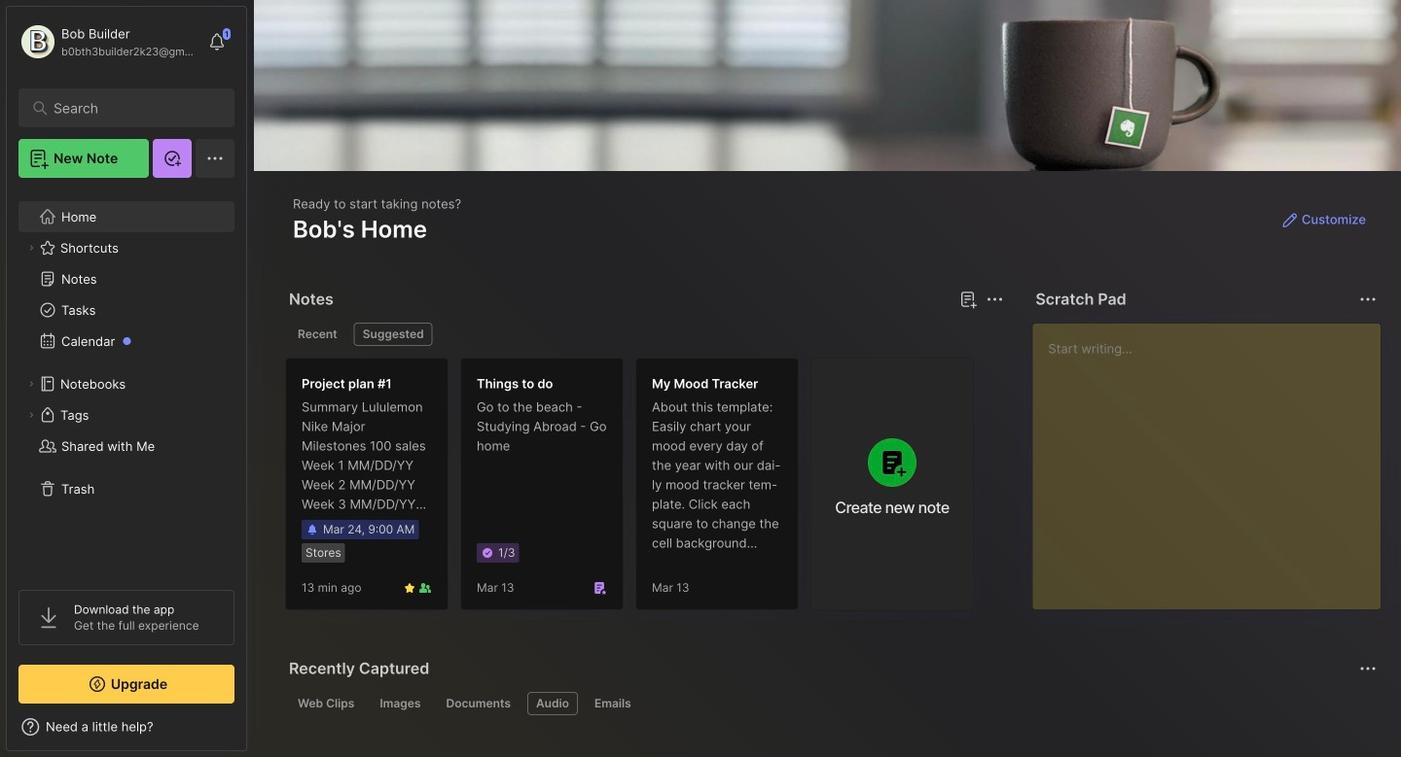 Task type: vqa. For each thing, say whether or not it's contained in the screenshot.
More actions image
yes



Task type: locate. For each thing, give the bounding box(es) containing it.
More actions field
[[981, 286, 1008, 313], [1354, 286, 1382, 313]]

more actions image
[[983, 288, 1006, 311], [1356, 288, 1380, 311]]

click to collapse image
[[246, 722, 260, 745]]

tree
[[7, 190, 246, 573]]

2 more actions image from the left
[[1356, 288, 1380, 311]]

tab
[[289, 323, 346, 346], [354, 323, 433, 346], [289, 693, 363, 716], [371, 693, 430, 716], [437, 693, 520, 716], [527, 693, 578, 716], [586, 693, 640, 716]]

1 vertical spatial tab list
[[289, 693, 1374, 716]]

1 horizontal spatial more actions image
[[1356, 288, 1380, 311]]

0 horizontal spatial more actions field
[[981, 286, 1008, 313]]

1 more actions image from the left
[[983, 288, 1006, 311]]

2 more actions field from the left
[[1354, 286, 1382, 313]]

1 horizontal spatial more actions field
[[1354, 286, 1382, 313]]

row group
[[285, 358, 986, 623]]

Account field
[[18, 22, 198, 61]]

0 horizontal spatial more actions image
[[983, 288, 1006, 311]]

main element
[[0, 0, 253, 758]]

tab list
[[289, 323, 1001, 346], [289, 693, 1374, 716]]

2 tab list from the top
[[289, 693, 1374, 716]]

0 vertical spatial tab list
[[289, 323, 1001, 346]]

Start writing… text field
[[1048, 324, 1380, 595]]

None search field
[[54, 96, 209, 120]]



Task type: describe. For each thing, give the bounding box(es) containing it.
1 tab list from the top
[[289, 323, 1001, 346]]

expand tags image
[[25, 410, 37, 421]]

1 more actions field from the left
[[981, 286, 1008, 313]]

expand notebooks image
[[25, 379, 37, 390]]

tree inside main element
[[7, 190, 246, 573]]

WHAT'S NEW field
[[7, 712, 246, 743]]

none search field inside main element
[[54, 96, 209, 120]]

Search text field
[[54, 99, 209, 118]]



